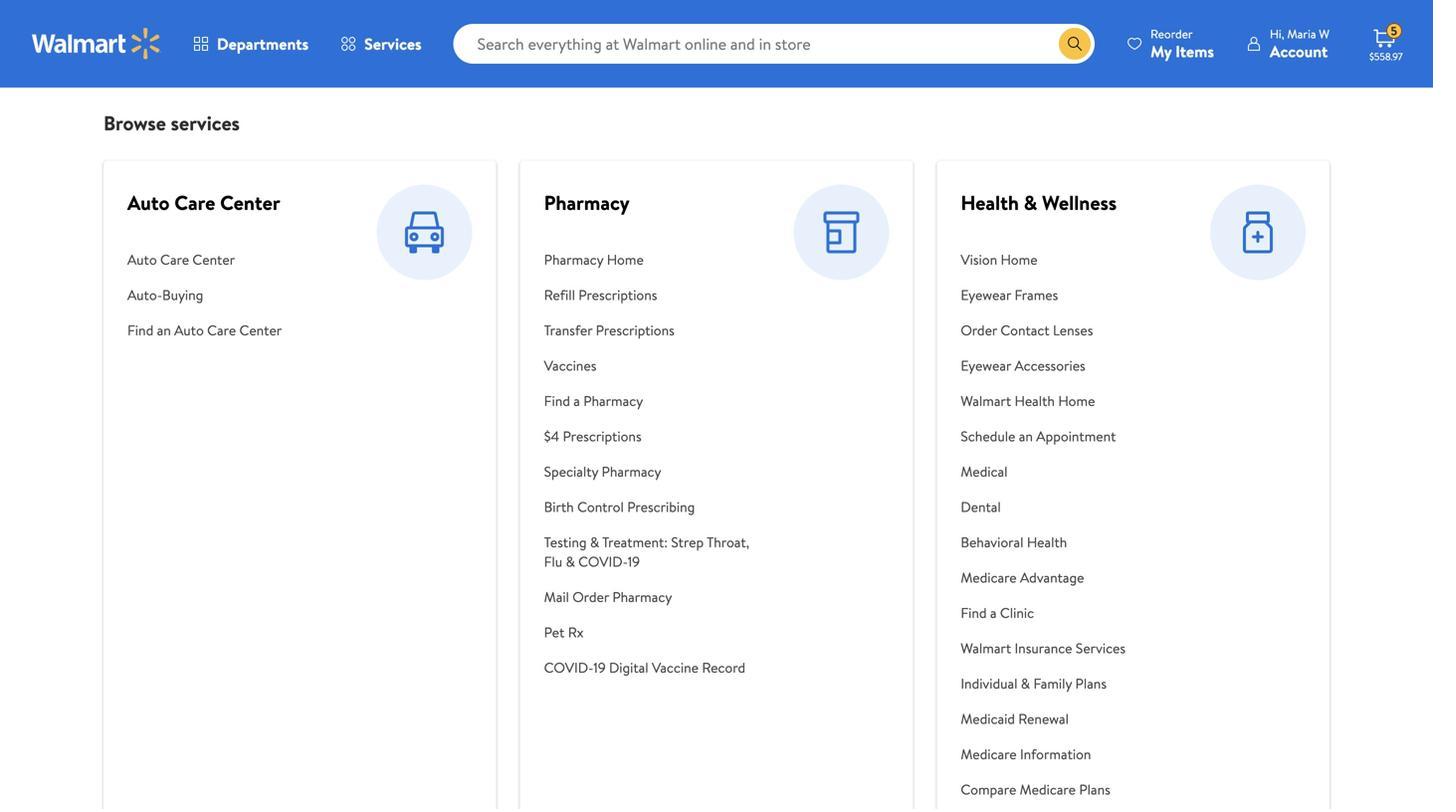 Task type: describe. For each thing, give the bounding box(es) containing it.
insurance
[[1015, 639, 1073, 658]]

prescriptions for transfer prescriptions
[[596, 321, 675, 340]]

individual
[[961, 674, 1018, 694]]

auto-buying link
[[127, 278, 282, 313]]

auto-
[[127, 285, 162, 305]]

medical link
[[961, 454, 1126, 490]]

a for pharmacy
[[574, 392, 580, 411]]

vision home link
[[961, 242, 1126, 278]]

find a pharmacy
[[544, 392, 643, 411]]

wellness
[[1043, 189, 1117, 217]]

prescriptions for refill prescriptions
[[579, 285, 658, 305]]

hi,
[[1271, 25, 1285, 42]]

schedule
[[961, 427, 1016, 446]]

walmart health home link
[[961, 384, 1126, 419]]

0 vertical spatial auto
[[127, 189, 170, 217]]

pharmacy inside pharmacy home "link"
[[544, 250, 604, 270]]

health & wellness
[[961, 189, 1117, 217]]

specialty pharmacy link
[[544, 454, 750, 490]]

behavioral
[[961, 533, 1024, 552]]

compare medicare plans link
[[961, 772, 1126, 808]]

w
[[1320, 25, 1330, 42]]

& for health
[[1024, 189, 1038, 217]]

2 auto care center from the top
[[127, 250, 235, 270]]

family
[[1034, 674, 1073, 694]]

2 vertical spatial center
[[240, 321, 282, 340]]

& for testing
[[590, 533, 600, 552]]

mail order pharmacy link
[[544, 580, 750, 615]]

frames
[[1015, 285, 1059, 305]]

medicaid
[[961, 710, 1016, 729]]

health & wellness link
[[961, 189, 1117, 217]]

refill
[[544, 285, 575, 305]]

2 vertical spatial auto
[[174, 321, 204, 340]]

services button
[[325, 20, 438, 68]]

& right flu
[[566, 552, 575, 572]]

auto-buying
[[127, 285, 203, 305]]

individual & family plans link
[[961, 666, 1126, 702]]

compare medicare plans
[[961, 780, 1111, 800]]

pet rx
[[544, 623, 584, 642]]

contact
[[1001, 321, 1050, 340]]

compare
[[961, 780, 1017, 800]]

pharmacy inside specialty pharmacy link
[[602, 462, 662, 482]]

reorder my items
[[1151, 25, 1215, 62]]

1 vertical spatial auto
[[127, 250, 157, 270]]

lenses
[[1054, 321, 1094, 340]]

throat,
[[707, 533, 750, 552]]

0 vertical spatial order
[[961, 321, 998, 340]]

care for 1st auto care center link
[[174, 189, 215, 217]]

covid- inside covid-19 digital vaccine record link
[[544, 658, 594, 678]]

eyewear frames
[[961, 285, 1059, 305]]

vaccine
[[652, 658, 699, 678]]

a for clinic
[[991, 604, 997, 623]]

walmart health home
[[961, 392, 1096, 411]]

2 horizontal spatial home
[[1059, 392, 1096, 411]]

individual & family plans
[[961, 674, 1107, 694]]

account
[[1271, 40, 1329, 62]]

vaccines
[[544, 356, 597, 376]]

health for behavioral
[[1027, 533, 1068, 552]]

eyewear accessories
[[961, 356, 1086, 376]]

home for health & wellness
[[1001, 250, 1038, 270]]

schedule an appointment
[[961, 427, 1117, 446]]

$4
[[544, 427, 560, 446]]

5
[[1392, 23, 1398, 40]]

renewal
[[1019, 710, 1069, 729]]

pet
[[544, 623, 565, 642]]

carousel controls navigation
[[546, 38, 888, 61]]

eyewear accessories link
[[961, 348, 1126, 384]]

testing & treatment: strep throat, flu & covid-19
[[544, 533, 750, 572]]

medicare inside 'compare medicare plans' link
[[1020, 780, 1076, 800]]

accessories
[[1015, 356, 1086, 376]]

medicare information
[[961, 745, 1092, 764]]

pharmacy link
[[544, 189, 630, 217]]

transfer prescriptions link
[[544, 313, 750, 348]]

hi, maria w account
[[1271, 25, 1330, 62]]

home for pharmacy
[[607, 250, 644, 270]]

pharmacy home link
[[544, 242, 750, 278]]

control
[[578, 498, 624, 517]]

walmart image
[[32, 28, 161, 60]]

clinic
[[1001, 604, 1035, 623]]

prescriptions for $4 prescriptions
[[563, 427, 642, 446]]

an for schedule
[[1019, 427, 1033, 446]]

prescribing
[[628, 498, 695, 517]]

19 inside testing & treatment: strep throat, flu & covid-19
[[628, 552, 640, 572]]

eyewear for eyewear accessories
[[961, 356, 1012, 376]]

center for first auto care center link from the bottom
[[193, 250, 235, 270]]

behavioral health
[[961, 533, 1068, 552]]

care for first auto care center link from the bottom
[[160, 250, 189, 270]]

0 vertical spatial health
[[961, 189, 1020, 217]]

medicaid renewal link
[[961, 702, 1126, 737]]

find for find an auto care center
[[127, 321, 154, 340]]

medicare for medicare advantage
[[961, 568, 1017, 588]]

birth control prescribing link
[[544, 490, 750, 525]]

appointment
[[1037, 427, 1117, 446]]

vaccines link
[[544, 348, 750, 384]]

1 vertical spatial plans
[[1080, 780, 1111, 800]]

find a pharmacy link
[[544, 384, 750, 419]]



Task type: locate. For each thing, give the bounding box(es) containing it.
1 eyewear from the top
[[961, 285, 1012, 305]]

mail order pharmacy
[[544, 588, 672, 607]]

0 horizontal spatial a
[[574, 392, 580, 411]]

0 vertical spatial a
[[574, 392, 580, 411]]

2 eyewear from the top
[[961, 356, 1012, 376]]

health for walmart
[[1015, 392, 1055, 411]]

auto down "buying"
[[174, 321, 204, 340]]

1 horizontal spatial 19
[[628, 552, 640, 572]]

pharmacy inside find a pharmacy link
[[584, 392, 643, 411]]

center up auto-buying link
[[193, 250, 235, 270]]

services
[[171, 109, 240, 137]]

home up refill prescriptions link
[[607, 250, 644, 270]]

a down vaccines
[[574, 392, 580, 411]]

1 walmart from the top
[[961, 392, 1012, 411]]

1 vertical spatial care
[[160, 250, 189, 270]]

0 vertical spatial center
[[220, 189, 280, 217]]

center down auto-buying link
[[240, 321, 282, 340]]

auto care center link down the "services"
[[127, 189, 280, 217]]

plans down information on the right of page
[[1080, 780, 1111, 800]]

transfer prescriptions
[[544, 321, 675, 340]]

care down the "services"
[[174, 189, 215, 217]]

advantage
[[1021, 568, 1085, 588]]

Search search field
[[454, 24, 1095, 64]]

find left clinic
[[961, 604, 987, 623]]

prescriptions
[[579, 285, 658, 305], [596, 321, 675, 340], [563, 427, 642, 446]]

0 horizontal spatial home
[[607, 250, 644, 270]]

& left wellness in the right of the page
[[1024, 189, 1038, 217]]

1 vertical spatial an
[[1019, 427, 1033, 446]]

home
[[607, 250, 644, 270], [1001, 250, 1038, 270], [1059, 392, 1096, 411]]

1 auto care center from the top
[[127, 189, 280, 217]]

medicare advantage link
[[961, 560, 1126, 596]]

order right mail
[[573, 588, 609, 607]]

order contact lenses link
[[961, 313, 1126, 348]]

a
[[574, 392, 580, 411], [991, 604, 997, 623]]

an down auto-buying
[[157, 321, 171, 340]]

digital
[[609, 658, 649, 678]]

prescriptions up transfer prescriptions
[[579, 285, 658, 305]]

covid- inside testing & treatment: strep throat, flu & covid-19
[[579, 552, 628, 572]]

0 vertical spatial care
[[174, 189, 215, 217]]

0 vertical spatial auto care center link
[[127, 189, 280, 217]]

schedule an appointment link
[[961, 419, 1126, 454]]

covid- up mail order pharmacy
[[579, 552, 628, 572]]

plans right family
[[1076, 674, 1107, 694]]

1 horizontal spatial find
[[544, 392, 570, 411]]

an down walmart health home
[[1019, 427, 1033, 446]]

auto care center link up "buying"
[[127, 242, 282, 278]]

care up "buying"
[[160, 250, 189, 270]]

auto down browse
[[127, 189, 170, 217]]

prescriptions down refill prescriptions link
[[596, 321, 675, 340]]

2 vertical spatial prescriptions
[[563, 427, 642, 446]]

pharmacy up pharmacy home
[[544, 189, 630, 217]]

Walmart Site-Wide search field
[[454, 24, 1095, 64]]

1 vertical spatial eyewear
[[961, 356, 1012, 376]]

eyewear for eyewear frames
[[961, 285, 1012, 305]]

$4 prescriptions
[[544, 427, 642, 446]]

2 vertical spatial health
[[1027, 533, 1068, 552]]

1 vertical spatial auto care center
[[127, 250, 235, 270]]

0 horizontal spatial an
[[157, 321, 171, 340]]

1 horizontal spatial order
[[961, 321, 998, 340]]

medicare inside medicare advantage link
[[961, 568, 1017, 588]]

health up vision home
[[961, 189, 1020, 217]]

health up 'schedule an appointment'
[[1015, 392, 1055, 411]]

eyewear down contact
[[961, 356, 1012, 376]]

order left contact
[[961, 321, 998, 340]]

order contact lenses
[[961, 321, 1094, 340]]

find down auto-
[[127, 321, 154, 340]]

vision
[[961, 250, 998, 270]]

2 walmart from the top
[[961, 639, 1012, 658]]

1 vertical spatial 19
[[594, 658, 606, 678]]

find inside "link"
[[961, 604, 987, 623]]

0 vertical spatial prescriptions
[[579, 285, 658, 305]]

medicare
[[961, 568, 1017, 588], [961, 745, 1017, 764], [1020, 780, 1076, 800]]

testing
[[544, 533, 587, 552]]

0 horizontal spatial services
[[365, 33, 422, 55]]

eyewear
[[961, 285, 1012, 305], [961, 356, 1012, 376]]

specialty pharmacy
[[544, 462, 662, 482]]

an
[[157, 321, 171, 340], [1019, 427, 1033, 446]]

rx
[[568, 623, 584, 642]]

eyewear inside 'link'
[[961, 285, 1012, 305]]

strep
[[672, 533, 704, 552]]

refill prescriptions link
[[544, 278, 750, 313]]

medicare for medicare information
[[961, 745, 1017, 764]]

medicare inside the medicare information link
[[961, 745, 1017, 764]]

1 horizontal spatial home
[[1001, 250, 1038, 270]]

eyewear frames link
[[961, 278, 1126, 313]]

1 vertical spatial auto care center link
[[127, 242, 282, 278]]

find an auto care center
[[127, 321, 282, 340]]

walmart insurance services
[[961, 639, 1126, 658]]

departments button
[[177, 20, 325, 68]]

browse services
[[104, 109, 240, 137]]

1 vertical spatial find
[[544, 392, 570, 411]]

treatment:
[[603, 533, 668, 552]]

search icon image
[[1068, 36, 1083, 52]]

medicare down the medicare information link
[[1020, 780, 1076, 800]]

&
[[1024, 189, 1038, 217], [590, 533, 600, 552], [566, 552, 575, 572], [1021, 674, 1031, 694]]

$558.97
[[1370, 50, 1404, 63]]

dental
[[961, 498, 1001, 517]]

a left clinic
[[991, 604, 997, 623]]

maria
[[1288, 25, 1317, 42]]

pharmacy home
[[544, 250, 644, 270]]

birth control prescribing
[[544, 498, 695, 517]]

& for individual
[[1021, 674, 1031, 694]]

find a clinic link
[[961, 596, 1126, 631]]

0 vertical spatial covid-
[[579, 552, 628, 572]]

walmart for walmart insurance services
[[961, 639, 1012, 658]]

1 vertical spatial prescriptions
[[596, 321, 675, 340]]

1 horizontal spatial services
[[1076, 639, 1126, 658]]

walmart up individual
[[961, 639, 1012, 658]]

2 vertical spatial medicare
[[1020, 780, 1076, 800]]

19 up mail order pharmacy link
[[628, 552, 640, 572]]

transfer
[[544, 321, 593, 340]]

services
[[365, 33, 422, 55], [1076, 639, 1126, 658]]

pharmacy up $4 prescriptions
[[584, 392, 643, 411]]

an for find
[[157, 321, 171, 340]]

record
[[702, 658, 746, 678]]

1 vertical spatial medicare
[[961, 745, 1017, 764]]

center
[[220, 189, 280, 217], [193, 250, 235, 270], [240, 321, 282, 340]]

a inside "link"
[[991, 604, 997, 623]]

$4 prescriptions link
[[544, 419, 750, 454]]

reorder
[[1151, 25, 1193, 42]]

health down the 'dental' 'link'
[[1027, 533, 1068, 552]]

0 vertical spatial eyewear
[[961, 285, 1012, 305]]

2 vertical spatial care
[[207, 321, 236, 340]]

1 horizontal spatial a
[[991, 604, 997, 623]]

pharmacy up refill
[[544, 250, 604, 270]]

dental link
[[961, 490, 1126, 525]]

birth
[[544, 498, 574, 517]]

0 horizontal spatial find
[[127, 321, 154, 340]]

pharmacy
[[544, 189, 630, 217], [544, 250, 604, 270], [584, 392, 643, 411], [602, 462, 662, 482], [613, 588, 672, 607]]

pharmacy up birth control prescribing
[[602, 462, 662, 482]]

refill prescriptions
[[544, 285, 658, 305]]

0 vertical spatial services
[[365, 33, 422, 55]]

1 auto care center link from the top
[[127, 189, 280, 217]]

vision home
[[961, 250, 1038, 270]]

find up $4
[[544, 392, 570, 411]]

auto care center up "buying"
[[127, 250, 235, 270]]

0 vertical spatial find
[[127, 321, 154, 340]]

find a clinic
[[961, 604, 1035, 623]]

1 vertical spatial order
[[573, 588, 609, 607]]

flu
[[544, 552, 563, 572]]

medicare information link
[[961, 737, 1126, 772]]

0 horizontal spatial order
[[573, 588, 609, 607]]

1 vertical spatial a
[[991, 604, 997, 623]]

items
[[1176, 40, 1215, 62]]

medicare up compare
[[961, 745, 1017, 764]]

services inside dropdown button
[[365, 33, 422, 55]]

1 vertical spatial services
[[1076, 639, 1126, 658]]

medicare down behavioral
[[961, 568, 1017, 588]]

covid-19 digital vaccine record link
[[544, 650, 750, 686]]

pharmacy inside mail order pharmacy link
[[613, 588, 672, 607]]

0 vertical spatial walmart
[[961, 392, 1012, 411]]

1 horizontal spatial an
[[1019, 427, 1033, 446]]

eyewear down vision
[[961, 285, 1012, 305]]

home inside "link"
[[607, 250, 644, 270]]

1 vertical spatial health
[[1015, 392, 1055, 411]]

walmart for walmart health home
[[961, 392, 1012, 411]]

1 vertical spatial center
[[193, 250, 235, 270]]

pet rx link
[[544, 615, 750, 650]]

mail
[[544, 588, 569, 607]]

19 left digital
[[594, 658, 606, 678]]

departments
[[217, 33, 309, 55]]

0 vertical spatial medicare
[[961, 568, 1017, 588]]

walmart insurance services link
[[961, 631, 1126, 666]]

0 vertical spatial an
[[157, 321, 171, 340]]

19
[[628, 552, 640, 572], [594, 658, 606, 678]]

center for 1st auto care center link
[[220, 189, 280, 217]]

find for find a pharmacy
[[544, 392, 570, 411]]

0 vertical spatial plans
[[1076, 674, 1107, 694]]

medical
[[961, 462, 1008, 482]]

home up appointment
[[1059, 392, 1096, 411]]

2 vertical spatial find
[[961, 604, 987, 623]]

center down the "services"
[[220, 189, 280, 217]]

find an auto care center link
[[127, 313, 282, 348]]

find for find a clinic
[[961, 604, 987, 623]]

1 vertical spatial walmart
[[961, 639, 1012, 658]]

my
[[1151, 40, 1172, 62]]

& left family
[[1021, 674, 1031, 694]]

health
[[961, 189, 1020, 217], [1015, 392, 1055, 411], [1027, 533, 1068, 552]]

pause image
[[563, 45, 570, 54]]

specialty
[[544, 462, 599, 482]]

auto up auto-
[[127, 250, 157, 270]]

home up eyewear frames
[[1001, 250, 1038, 270]]

browse
[[104, 109, 166, 137]]

0 vertical spatial auto care center
[[127, 189, 280, 217]]

2 horizontal spatial find
[[961, 604, 987, 623]]

order
[[961, 321, 998, 340], [573, 588, 609, 607]]

covid-19 digital vaccine record
[[544, 658, 746, 678]]

0 vertical spatial 19
[[628, 552, 640, 572]]

0 horizontal spatial 19
[[594, 658, 606, 678]]

1 vertical spatial covid-
[[544, 658, 594, 678]]

prescriptions up specialty pharmacy
[[563, 427, 642, 446]]

information
[[1021, 745, 1092, 764]]

walmart up schedule
[[961, 392, 1012, 411]]

pharmacy up the pet rx link
[[613, 588, 672, 607]]

buying
[[162, 285, 203, 305]]

medicaid renewal
[[961, 710, 1069, 729]]

medicare advantage
[[961, 568, 1085, 588]]

testing & treatment: strep throat, flu & covid-19 link
[[544, 525, 750, 580]]

& right testing on the left of page
[[590, 533, 600, 552]]

covid- down pet rx
[[544, 658, 594, 678]]

auto care center down the "services"
[[127, 189, 280, 217]]

care down auto-buying link
[[207, 321, 236, 340]]

2 auto care center link from the top
[[127, 242, 282, 278]]



Task type: vqa. For each thing, say whether or not it's contained in the screenshot.
'Schedule an Appointment' link
yes



